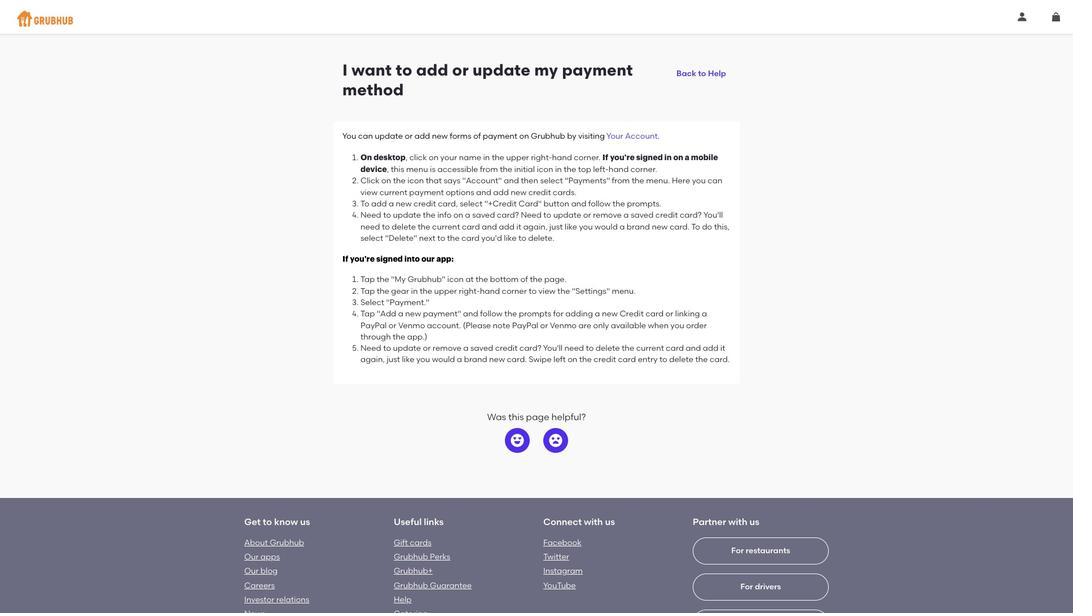 Task type: describe. For each thing, give the bounding box(es) containing it.
facebook
[[543, 538, 582, 548]]

and down , this menu is accessible from the initial icon in the top left-hand corner.
[[504, 176, 519, 186]]

on desktop , click on your name in the upper right-hand corner.
[[361, 153, 603, 162]]

0 horizontal spatial to
[[361, 199, 369, 209]]

1 horizontal spatial upper
[[506, 153, 529, 162]]

careers link
[[244, 581, 275, 591]]

cards.
[[553, 188, 577, 197]]

follow inside click on the icon that says "account" and then select "payments" from the menu. here you can view current payment options and add new credit cards. to add a new credit card, select "+credit card" button and follow the prompts. need to update the info on a saved card? need to update or remove a saved credit card? you'll need to delete the current card and add it again, just like you would a brand new card. to do this, select "delete" next to the card you'd like to delete.
[[588, 199, 611, 209]]

"+credit
[[485, 199, 517, 209]]

credit down only
[[594, 355, 616, 365]]

guarantee
[[430, 581, 472, 591]]

by
[[567, 132, 577, 141]]

1 venmo from the left
[[398, 321, 425, 330]]

2 horizontal spatial card?
[[680, 211, 702, 220]]

instagram
[[543, 567, 583, 576]]

view inside tap the "my grubhub" icon at the bottom of the page. tap the gear in the upper right-hand corner to view the "settings" menu. select "payment." tap "add a new payment" and follow the prompts for adding a new credit card or linking a paypal or venmo account. (please note paypal or venmo are only available when you order through the app.) need to update or remove a saved credit card? you'll need to delete the current card and add it again, just like you would a brand new card. swipe left on the credit card entry to delete the card.
[[539, 287, 556, 296]]

credit left card, on the top left of the page
[[414, 199, 436, 209]]

through
[[361, 332, 391, 342]]

visiting
[[578, 132, 605, 141]]

and down "account"
[[476, 188, 492, 197]]

the up prompts.
[[632, 176, 644, 186]]

payment inside click on the icon that says "account" and then select "payments" from the menu. here you can view current payment options and add new credit cards. to add a new credit card, select "+credit card" button and follow the prompts. need to update the info on a saved card? need to update or remove a saved credit card? you'll need to delete the current card and add it again, just like you would a brand new card. to do this, select "delete" next to the card you'd like to delete.
[[409, 188, 444, 197]]

links
[[424, 517, 444, 528]]

1 horizontal spatial select
[[460, 199, 483, 209]]

grubhub guarantee link
[[394, 581, 472, 591]]

follow inside tap the "my grubhub" icon at the bottom of the page. tap the gear in the upper right-hand corner to view the "settings" menu. select "payment." tap "add a new payment" and follow the prompts for adding a new credit card or linking a paypal or venmo account. (please note paypal or venmo are only available when you order through the app.) need to update or remove a saved credit card? you'll need to delete the current card and add it again, just like you would a brand new card. swipe left on the credit card entry to delete the card.
[[480, 309, 503, 319]]

drivers
[[755, 583, 781, 592]]

device
[[361, 165, 387, 173]]

just inside tap the "my grubhub" icon at the bottom of the page. tap the gear in the upper right-hand corner to view the "settings" menu. select "payment." tap "add a new payment" and follow the prompts for adding a new credit card or linking a paypal or venmo account. (please note paypal or venmo are only available when you order through the app.) need to update or remove a saved credit card? you'll need to delete the current card and add it again, just like you would a brand new card. swipe left on the credit card entry to delete the card.
[[387, 355, 400, 365]]

investor                                     relations link
[[244, 595, 309, 605]]

left-
[[593, 165, 609, 174]]

order
[[686, 321, 707, 330]]

twitter link
[[543, 553, 569, 562]]

our apps link
[[244, 553, 280, 562]]

0 horizontal spatial card?
[[497, 211, 519, 220]]

.
[[658, 132, 660, 141]]

your
[[441, 153, 457, 162]]

add inside tap the "my grubhub" icon at the bottom of the page. tap the gear in the upper right-hand corner to view the "settings" menu. select "payment." tap "add a new payment" and follow the prompts for adding a new credit card or linking a paypal or venmo account. (please note paypal or venmo are only available when you order through the app.) need to update or remove a saved credit card? you'll need to delete the current card and add it again, just like you would a brand new card. swipe left on the credit card entry to delete the card.
[[703, 344, 719, 353]]

again, inside tap the "my grubhub" icon at the bottom of the page. tap the gear in the upper right-hand corner to view the "settings" menu. select "payment." tap "add a new payment" and follow the prompts for adding a new credit card or linking a paypal or venmo account. (please note paypal or venmo are only available when you order through the app.) need to update or remove a saved credit card? you'll need to delete the current card and add it again, just like you would a brand new card. swipe left on the credit card entry to delete the card.
[[361, 355, 385, 365]]

the left "my
[[377, 275, 389, 285]]

"add
[[377, 309, 396, 319]]

2 horizontal spatial icon
[[537, 165, 553, 174]]

do
[[702, 222, 712, 232]]

card left you'd
[[462, 234, 480, 243]]

the down order
[[696, 355, 708, 365]]

would inside tap the "my grubhub" icon at the bottom of the page. tap the gear in the upper right-hand corner to view the "settings" menu. select "payment." tap "add a new payment" and follow the prompts for adding a new credit card or linking a paypal or venmo account. (please note paypal or venmo are only available when you order through the app.) need to update or remove a saved credit card? you'll need to delete the current card and add it again, just like you would a brand new card. swipe left on the credit card entry to delete the card.
[[432, 355, 455, 365]]

"payment."
[[386, 298, 430, 308]]

you
[[343, 132, 356, 141]]

page.
[[545, 275, 567, 285]]

1 vertical spatial to
[[692, 222, 700, 232]]

menu. inside click on the icon that says "account" and then select "payments" from the menu. here you can view current payment options and add new credit cards. to add a new credit card, select "+credit card" button and follow the prompts. need to update the info on a saved card? need to update or remove a saved credit card? you'll need to delete the current card and add it again, just like you would a brand new card. to do this, select "delete" next to the card you'd like to delete.
[[646, 176, 670, 186]]

helpful?
[[552, 412, 586, 423]]

1 vertical spatial ,
[[387, 165, 389, 174]]

menu
[[406, 165, 428, 174]]

left
[[554, 355, 566, 365]]

this page was helpful image
[[511, 434, 524, 448]]

partner
[[693, 517, 726, 528]]

are
[[579, 321, 592, 330]]

delete inside click on the icon that says "account" and then select "payments" from the menu. here you can view current payment options and add new credit cards. to add a new credit card, select "+credit card" button and follow the prompts. need to update the info on a saved card? need to update or remove a saved credit card? you'll need to delete the current card and add it again, just like you would a brand new card. to do this, select "delete" next to the card you'd like to delete.
[[392, 222, 416, 232]]

the left prompts.
[[613, 199, 625, 209]]

select
[[361, 298, 384, 308]]

new up "delete" at left
[[396, 199, 412, 209]]

click
[[410, 153, 427, 162]]

to inside i want to add or update my payment method
[[396, 60, 412, 80]]

update up desktop
[[375, 132, 403, 141]]

"account"
[[462, 176, 502, 186]]

"my
[[391, 275, 406, 285]]

2 horizontal spatial select
[[540, 176, 563, 186]]

here
[[672, 176, 690, 186]]

card down the when
[[666, 344, 684, 353]]

2 horizontal spatial card.
[[710, 355, 730, 365]]

saved down prompts.
[[631, 211, 654, 220]]

help inside gift cards grubhub perks grubhub+ grubhub guarantee help
[[394, 595, 412, 605]]

new down prompts.
[[652, 222, 668, 232]]

new up only
[[602, 309, 618, 319]]

i
[[343, 60, 348, 80]]

need down click
[[361, 211, 381, 220]]

from inside click on the icon that says "account" and then select "payments" from the menu. here you can view current payment options and add new credit cards. to add a new credit card, select "+credit card" button and follow the prompts. need to update the info on a saved card? need to update or remove a saved credit card? you'll need to delete the current card and add it again, just like you would a brand new card. to do this, select "delete" next to the card you'd like to delete.
[[612, 176, 630, 186]]

your
[[607, 132, 623, 141]]

you'll inside tap the "my grubhub" icon at the bottom of the page. tap the gear in the upper right-hand corner to view the "settings" menu. select "payment." tap "add a new payment" and follow the prompts for adding a new credit card or linking a paypal or venmo account. (please note paypal or venmo are only available when you order through the app.) need to update or remove a saved credit card? you'll need to delete the current card and add it again, just like you would a brand new card. swipe left on the credit card entry to delete the card.
[[543, 344, 563, 353]]

click
[[361, 176, 380, 186]]

update up "delete" at left
[[393, 211, 421, 220]]

card? inside tap the "my grubhub" icon at the bottom of the page. tap the gear in the upper right-hand corner to view the "settings" menu. select "payment." tap "add a new payment" and follow the prompts for adding a new credit card or linking a paypal or venmo account. (please note paypal or venmo are only available when you order through the app.) need to update or remove a saved credit card? you'll need to delete the current card and add it again, just like you would a brand new card. swipe left on the credit card entry to delete the card.
[[520, 344, 542, 353]]

name
[[459, 153, 481, 162]]

youtube link
[[543, 581, 576, 591]]

and down cards.
[[571, 199, 587, 209]]

2 small image from the left
[[1052, 12, 1061, 21]]

on inside tap the "my grubhub" icon at the bottom of the page. tap the gear in the upper right-hand corner to view the "settings" menu. select "payment." tap "add a new payment" and follow the prompts for adding a new credit card or linking a paypal or venmo account. (please note paypal or venmo are only available when you order through the app.) need to update or remove a saved credit card? you'll need to delete the current card and add it again, just like you would a brand new card. swipe left on the credit card entry to delete the card.
[[568, 355, 578, 365]]

0 vertical spatial ,
[[406, 153, 408, 162]]

our
[[422, 255, 435, 263]]

credit up card"
[[529, 188, 551, 197]]

0 horizontal spatial from
[[480, 165, 498, 174]]

grubhub down grubhub+ link
[[394, 581, 428, 591]]

the left page.
[[530, 275, 543, 285]]

account
[[625, 132, 658, 141]]

apps
[[261, 553, 280, 562]]

card left entry
[[618, 355, 636, 365]]

2 horizontal spatial hand
[[609, 165, 629, 174]]

connect
[[543, 517, 582, 528]]

and down order
[[686, 344, 701, 353]]

you're for you can update or add new forms of payment on grubhub by visiting
[[350, 255, 375, 263]]

initial
[[514, 165, 535, 174]]

the left the info
[[423, 211, 436, 220]]

for drivers
[[741, 583, 781, 592]]

right- inside tap the "my grubhub" icon at the bottom of the page. tap the gear in the upper right-hand corner to view the "settings" menu. select "payment." tap "add a new payment" and follow the prompts for adding a new credit card or linking a paypal or venmo account. (please note paypal or venmo are only available when you order through the app.) need to update or remove a saved credit card? you'll need to delete the current card and add it again, just like you would a brand new card. swipe left on the credit card entry to delete the card.
[[459, 287, 480, 296]]

entry
[[638, 355, 658, 365]]

0 horizontal spatial card.
[[507, 355, 527, 365]]

card"
[[519, 199, 542, 209]]

credit down prompts.
[[656, 211, 678, 220]]

the right left
[[579, 355, 592, 365]]

this for was
[[509, 412, 524, 423]]

us for partner with us
[[750, 517, 760, 528]]

back to help
[[677, 69, 726, 78]]

perks
[[430, 553, 450, 562]]

on up if you're signed in on a mobile device
[[519, 132, 529, 141]]

was
[[487, 412, 506, 423]]

then
[[521, 176, 538, 186]]

need inside tap the "my grubhub" icon at the bottom of the page. tap the gear in the upper right-hand corner to view the "settings" menu. select "payment." tap "add a new payment" and follow the prompts for adding a new credit card or linking a paypal or venmo account. (please note paypal or venmo are only available when you order through the app.) need to update or remove a saved credit card? you'll need to delete the current card and add it again, just like you would a brand new card. swipe left on the credit card entry to delete the card.
[[565, 344, 584, 353]]

1 tap from the top
[[361, 275, 375, 285]]

grubhub perks link
[[394, 553, 450, 562]]

current inside tap the "my grubhub" icon at the bottom of the page. tap the gear in the upper right-hand corner to view the "settings" menu. select "payment." tap "add a new payment" and follow the prompts for adding a new credit card or linking a paypal or venmo account. (please note paypal or venmo are only available when you order through the app.) need to update or remove a saved credit card? you'll need to delete the current card and add it again, just like you would a brand new card. swipe left on the credit card entry to delete the card.
[[636, 344, 664, 353]]

you down "payments"
[[579, 222, 593, 232]]

0 vertical spatial of
[[473, 132, 481, 141]]

card up the when
[[646, 309, 664, 319]]

again, inside click on the icon that says "account" and then select "payments" from the menu. here you can view current payment options and add new credit cards. to add a new credit card, select "+credit card" button and follow the prompts. need to update the info on a saved card? need to update or remove a saved credit card? you'll need to delete the current card and add it again, just like you would a brand new card. to do this, select "delete" next to the card you'd like to delete.
[[523, 222, 548, 232]]

careers
[[244, 581, 275, 591]]

account.
[[427, 321, 461, 330]]

update down button at the top right of the page
[[553, 211, 581, 220]]

new down then
[[511, 188, 527, 197]]

prompts.
[[627, 199, 662, 209]]

"payments"
[[565, 176, 610, 186]]

with for connect
[[584, 517, 603, 528]]

the left initial
[[500, 165, 513, 174]]

grubhub+ link
[[394, 567, 433, 576]]

know
[[274, 517, 298, 528]]

next
[[419, 234, 436, 243]]

it inside tap the "my grubhub" icon at the bottom of the page. tap the gear in the upper right-hand corner to view the "settings" menu. select "payment." tap "add a new payment" and follow the prompts for adding a new credit card or linking a paypal or venmo account. (please note paypal or venmo are only available when you order through the app.) need to update or remove a saved credit card? you'll need to delete the current card and add it again, just like you would a brand new card. swipe left on the credit card entry to delete the card.
[[721, 344, 726, 353]]

for drivers link
[[693, 574, 829, 613]]

button
[[544, 199, 569, 209]]

into
[[404, 255, 420, 263]]

update inside tap the "my grubhub" icon at the bottom of the page. tap the gear in the upper right-hand corner to view the "settings" menu. select "payment." tap "add a new payment" and follow the prompts for adding a new credit card or linking a paypal or venmo account. (please note paypal or venmo are only available when you order through the app.) need to update or remove a saved credit card? you'll need to delete the current card and add it again, just like you would a brand new card. swipe left on the credit card entry to delete the card.
[[393, 344, 421, 353]]

top
[[578, 165, 591, 174]]

1 vertical spatial delete
[[596, 344, 620, 353]]

saved inside tap the "my grubhub" icon at the bottom of the page. tap the gear in the upper right-hand corner to view the "settings" menu. select "payment." tap "add a new payment" and follow the prompts for adding a new credit card or linking a paypal or venmo account. (please note paypal or venmo are only available when you order through the app.) need to update or remove a saved credit card? you'll need to delete the current card and add it again, just like you would a brand new card. swipe left on the credit card entry to delete the card.
[[471, 344, 493, 353]]

icon inside click on the icon that says "account" and then select "payments" from the menu. here you can view current payment options and add new credit cards. to add a new credit card, select "+credit card" button and follow the prompts. need to update the info on a saved card? need to update or remove a saved credit card? you'll need to delete the current card and add it again, just like you would a brand new card. to do this, select "delete" next to the card you'd like to delete.
[[408, 176, 424, 186]]

useful links
[[394, 517, 444, 528]]

brand inside tap the "my grubhub" icon at the bottom of the page. tap the gear in the upper right-hand corner to view the "settings" menu. select "payment." tap "add a new payment" and follow the prompts for adding a new credit card or linking a paypal or venmo account. (please note paypal or venmo are only available when you order through the app.) need to update or remove a saved credit card? you'll need to delete the current card and add it again, just like you would a brand new card. swipe left on the credit card entry to delete the card.
[[464, 355, 487, 365]]

on right the info
[[454, 211, 463, 220]]

on inside if you're signed in on a mobile device
[[673, 153, 683, 161]]

was this page helpful?
[[487, 412, 586, 423]]

signed for on desktop
[[636, 153, 663, 161]]

can inside click on the icon that says "account" and then select "payments" from the menu. here you can view current payment options and add new credit cards. to add a new credit card, select "+credit card" button and follow the prompts. need to update the info on a saved card? need to update or remove a saved credit card? you'll need to delete the current card and add it again, just like you would a brand new card. to do this, select "delete" next to the card you'd like to delete.
[[708, 176, 723, 186]]

or inside i want to add or update my payment method
[[452, 60, 469, 80]]

update inside i want to add or update my payment method
[[473, 60, 531, 80]]

if for you can update or add new forms of payment on grubhub by visiting
[[343, 255, 349, 263]]

add inside i want to add or update my payment method
[[416, 60, 448, 80]]

your account link
[[607, 132, 658, 141]]

you're for on desktop
[[610, 153, 635, 161]]

i want to add or update my payment method
[[343, 60, 633, 99]]

app.)
[[407, 332, 427, 342]]

"settings"
[[572, 287, 610, 296]]

linking
[[675, 309, 700, 319]]

need inside tap the "my grubhub" icon at the bottom of the page. tap the gear in the upper right-hand corner to view the "settings" menu. select "payment." tap "add a new payment" and follow the prompts for adding a new credit card or linking a paypal or venmo account. (please note paypal or venmo are only available when you order through the app.) need to update or remove a saved credit card? you'll need to delete the current card and add it again, just like you would a brand new card. swipe left on the credit card entry to delete the card.
[[361, 344, 381, 353]]

on
[[361, 153, 372, 161]]

, this menu is accessible from the initial icon in the top left-hand corner.
[[387, 165, 657, 174]]

and up you'd
[[482, 222, 497, 232]]

in right name
[[483, 153, 490, 162]]

and up the (please
[[463, 309, 478, 319]]

says
[[444, 176, 461, 186]]

this page was not helpful image
[[549, 434, 563, 448]]

youtube
[[543, 581, 576, 591]]

1 horizontal spatial right-
[[531, 153, 552, 162]]

payment inside i want to add or update my payment method
[[562, 60, 633, 80]]

remove inside click on the icon that says "account" and then select "payments" from the menu. here you can view current payment options and add new credit cards. to add a new credit card, select "+credit card" button and follow the prompts. need to update the info on a saved card? need to update or remove a saved credit card? you'll need to delete the current card and add it again, just like you would a brand new card. to do this, select "delete" next to the card you'd like to delete.
[[593, 211, 622, 220]]

1 vertical spatial payment
[[483, 132, 518, 141]]



Task type: vqa. For each thing, say whether or not it's contained in the screenshot.
the topmost If
yes



Task type: locate. For each thing, give the bounding box(es) containing it.
2 vertical spatial delete
[[669, 355, 694, 365]]

1 horizontal spatial can
[[708, 176, 723, 186]]

remove inside tap the "my grubhub" icon at the bottom of the page. tap the gear in the upper right-hand corner to view the "settings" menu. select "payment." tap "add a new payment" and follow the prompts for adding a new credit card or linking a paypal or venmo account. (please note paypal or venmo are only available when you order through the app.) need to update or remove a saved credit card? you'll need to delete the current card and add it again, just like you would a brand new card. swipe left on the credit card entry to delete the card.
[[433, 344, 462, 353]]

0 vertical spatial tap
[[361, 275, 375, 285]]

1 horizontal spatial you'll
[[704, 211, 723, 220]]

the up "select"
[[377, 287, 389, 296]]

1 us from the left
[[300, 517, 310, 528]]

grubhub logo image
[[17, 7, 73, 30]]

0 vertical spatial for
[[732, 546, 744, 556]]

and
[[504, 176, 519, 186], [476, 188, 492, 197], [571, 199, 587, 209], [482, 222, 497, 232], [463, 309, 478, 319], [686, 344, 701, 353]]

partner with us
[[693, 517, 760, 528]]

swipe
[[529, 355, 552, 365]]

0 vertical spatial upper
[[506, 153, 529, 162]]

2 vertical spatial icon
[[447, 275, 464, 285]]

0 horizontal spatial paypal
[[361, 321, 387, 330]]

0 horizontal spatial would
[[432, 355, 455, 365]]

need down card"
[[521, 211, 542, 220]]

gift cards grubhub perks grubhub+ grubhub guarantee help
[[394, 538, 472, 605]]

2 horizontal spatial delete
[[669, 355, 694, 365]]

1 horizontal spatial if
[[603, 153, 609, 161]]

view down click
[[361, 188, 378, 197]]

card
[[462, 222, 480, 232], [462, 234, 480, 243], [646, 309, 664, 319], [666, 344, 684, 353], [618, 355, 636, 365]]

1 vertical spatial tap
[[361, 287, 375, 296]]

help right back
[[708, 69, 726, 78]]

corner.
[[574, 153, 601, 162], [631, 165, 657, 174]]

in inside tap the "my grubhub" icon at the bottom of the page. tap the gear in the upper right-hand corner to view the "settings" menu. select "payment." tap "add a new payment" and follow the prompts for adding a new credit card or linking a paypal or venmo account. (please note paypal or venmo are only available when you order through the app.) need to update or remove a saved credit card? you'll need to delete the current card and add it again, just like you would a brand new card. swipe left on the credit card entry to delete the card.
[[411, 287, 418, 296]]

this,
[[714, 222, 730, 232]]

1 horizontal spatial icon
[[447, 275, 464, 285]]

1 horizontal spatial signed
[[636, 153, 663, 161]]

signed for you can update or add new forms of payment on grubhub by visiting
[[376, 255, 403, 263]]

1 horizontal spatial brand
[[627, 222, 650, 232]]

on up here at top
[[673, 153, 683, 161]]

0 horizontal spatial of
[[473, 132, 481, 141]]

1 vertical spatial icon
[[408, 176, 424, 186]]

options
[[446, 188, 474, 197]]

follow
[[588, 199, 611, 209], [480, 309, 503, 319]]

1 horizontal spatial from
[[612, 176, 630, 186]]

from up prompts.
[[612, 176, 630, 186]]

0 horizontal spatial icon
[[408, 176, 424, 186]]

app:
[[437, 255, 454, 263]]

paypal up 'through'
[[361, 321, 387, 330]]

icon inside tap the "my grubhub" icon at the bottom of the page. tap the gear in the upper right-hand corner to view the "settings" menu. select "payment." tap "add a new payment" and follow the prompts for adding a new credit card or linking a paypal or venmo account. (please note paypal or venmo are only available when you order through the app.) need to update or remove a saved credit card? you'll need to delete the current card and add it again, just like you would a brand new card. swipe left on the credit card entry to delete the card.
[[447, 275, 464, 285]]

1 horizontal spatial view
[[539, 287, 556, 296]]

2 tap from the top
[[361, 287, 375, 296]]

useful
[[394, 517, 422, 528]]

brand inside click on the icon that says "account" and then select "payments" from the menu. here you can view current payment options and add new credit cards. to add a new credit card, select "+credit card" button and follow the prompts. need to update the info on a saved card? need to update or remove a saved credit card? you'll need to delete the current card and add it again, just like you would a brand new card. to do this, select "delete" next to the card you'd like to delete.
[[627, 222, 650, 232]]

0 vertical spatial icon
[[537, 165, 553, 174]]

you'll up do
[[704, 211, 723, 220]]

about
[[244, 538, 268, 548]]

view
[[361, 188, 378, 197], [539, 287, 556, 296]]

1 vertical spatial select
[[460, 199, 483, 209]]

the down you can update or add new forms of payment on grubhub by visiting your account . at top
[[492, 153, 504, 162]]

help
[[708, 69, 726, 78], [394, 595, 412, 605]]

a
[[685, 153, 690, 161], [389, 199, 394, 209], [465, 211, 470, 220], [624, 211, 629, 220], [620, 222, 625, 232], [398, 309, 403, 319], [595, 309, 600, 319], [702, 309, 707, 319], [463, 344, 469, 353], [457, 355, 462, 365]]

credit down 'note'
[[495, 344, 518, 353]]

upper inside tap the "my grubhub" icon at the bottom of the page. tap the gear in the upper right-hand corner to view the "settings" menu. select "payment." tap "add a new payment" and follow the prompts for adding a new credit card or linking a paypal or venmo account. (please note paypal or venmo are only available when you order through the app.) need to update or remove a saved credit card? you'll need to delete the current card and add it again, just like you would a brand new card. swipe left on the credit card entry to delete the card.
[[434, 287, 457, 296]]

payment right my
[[562, 60, 633, 80]]

help down grubhub+ link
[[394, 595, 412, 605]]

1 vertical spatial menu.
[[612, 287, 636, 296]]

connect with us
[[543, 517, 615, 528]]

like down button at the top right of the page
[[565, 222, 577, 232]]

signed inside if you're signed in on a mobile device
[[636, 153, 663, 161]]

need up left
[[565, 344, 584, 353]]

1 vertical spatial view
[[539, 287, 556, 296]]

you'll up left
[[543, 344, 563, 353]]

the down page.
[[558, 287, 570, 296]]

for left restaurants at the bottom right
[[732, 546, 744, 556]]

of up corner on the top
[[521, 275, 528, 285]]

it inside click on the icon that says "account" and then select "payments" from the menu. here you can view current payment options and add new credit cards. to add a new credit card, select "+credit card" button and follow the prompts. need to update the info on a saved card? need to update or remove a saved credit card? you'll need to delete the current card and add it again, just like you would a brand new card. to do this, select "delete" next to the card you'd like to delete.
[[517, 222, 521, 232]]

like
[[565, 222, 577, 232], [504, 234, 517, 243], [402, 355, 415, 365]]

if you're signed into our app:
[[343, 255, 454, 263]]

1 horizontal spatial us
[[605, 517, 615, 528]]

1 with from the left
[[584, 517, 603, 528]]

0 horizontal spatial payment
[[409, 188, 444, 197]]

1 vertical spatial corner.
[[631, 165, 657, 174]]

1 horizontal spatial delete
[[596, 344, 620, 353]]

1 horizontal spatial payment
[[483, 132, 518, 141]]

2 our from the top
[[244, 567, 259, 576]]

0 horizontal spatial just
[[387, 355, 400, 365]]

0 vertical spatial you're
[[610, 153, 635, 161]]

can
[[358, 132, 373, 141], [708, 176, 723, 186]]

delete down only
[[596, 344, 620, 353]]

2 vertical spatial current
[[636, 344, 664, 353]]

0 vertical spatial you'll
[[704, 211, 723, 220]]

1 horizontal spatial need
[[565, 344, 584, 353]]

for for for restaurants
[[732, 546, 744, 556]]

card? up swipe
[[520, 344, 542, 353]]

1 vertical spatial this
[[509, 412, 524, 423]]

1 horizontal spatial menu.
[[646, 176, 670, 186]]

1 vertical spatial would
[[432, 355, 455, 365]]

accessible
[[438, 165, 478, 174]]

0 horizontal spatial again,
[[361, 355, 385, 365]]

select
[[540, 176, 563, 186], [460, 199, 483, 209], [361, 234, 383, 243]]

0 vertical spatial hand
[[552, 153, 572, 162]]

us up for restaurants
[[750, 517, 760, 528]]

0 vertical spatial need
[[361, 222, 380, 232]]

2 vertical spatial select
[[361, 234, 383, 243]]

0 horizontal spatial you'll
[[543, 344, 563, 353]]

1 horizontal spatial venmo
[[550, 321, 577, 330]]

gift cards link
[[394, 538, 432, 548]]

relations
[[276, 595, 309, 605]]

the right at
[[476, 275, 488, 285]]

3 us from the left
[[750, 517, 760, 528]]

0 horizontal spatial view
[[361, 188, 378, 197]]

right-
[[531, 153, 552, 162], [459, 287, 480, 296]]

you right here at top
[[692, 176, 706, 186]]

0 vertical spatial delete
[[392, 222, 416, 232]]

0 vertical spatial menu.
[[646, 176, 670, 186]]

you're
[[610, 153, 635, 161], [350, 255, 375, 263]]

page
[[526, 412, 549, 423]]

0 vertical spatial like
[[565, 222, 577, 232]]

mobile
[[691, 153, 718, 161]]

this for ,
[[391, 165, 404, 174]]

gift
[[394, 538, 408, 548]]

saved down "+credit
[[472, 211, 495, 220]]

facebook twitter instagram youtube
[[543, 538, 583, 591]]

grubhub left by
[[531, 132, 565, 141]]

grubhub inside about grubhub our apps our                                     blog careers investor                                     relations
[[270, 538, 304, 548]]

upper down grubhub" on the top left of the page
[[434, 287, 457, 296]]

0 vertical spatial select
[[540, 176, 563, 186]]

1 horizontal spatial small image
[[1052, 12, 1061, 21]]

you'll inside click on the icon that says "account" and then select "payments" from the menu. here you can view current payment options and add new credit cards. to add a new credit card, select "+credit card" button and follow the prompts. need to update the info on a saved card? need to update or remove a saved credit card? you'll need to delete the current card and add it again, just like you would a brand new card. to do this, select "delete" next to the card you'd like to delete.
[[704, 211, 723, 220]]

1 our from the top
[[244, 553, 259, 562]]

2 vertical spatial hand
[[480, 287, 500, 296]]

hand inside tap the "my grubhub" icon at the bottom of the page. tap the gear in the upper right-hand corner to view the "settings" menu. select "payment." tap "add a new payment" and follow the prompts for adding a new credit card or linking a paypal or venmo account. (please note paypal or venmo are only available when you order through the app.) need to update or remove a saved credit card? you'll need to delete the current card and add it again, just like you would a brand new card. swipe left on the credit card entry to delete the card.
[[480, 287, 500, 296]]

restaurants
[[746, 546, 790, 556]]

you're inside if you're signed in on a mobile device
[[610, 153, 635, 161]]

select down options
[[460, 199, 483, 209]]

bottom
[[490, 275, 519, 285]]

update left my
[[473, 60, 531, 80]]

"delete"
[[385, 234, 417, 243]]

card down options
[[462, 222, 480, 232]]

2 us from the left
[[605, 517, 615, 528]]

forms
[[450, 132, 472, 141]]

need up if you're signed into our app:
[[361, 222, 380, 232]]

grubhub+
[[394, 567, 433, 576]]

corner. up top
[[574, 153, 601, 162]]

you're up "select"
[[350, 255, 375, 263]]

0 vertical spatial again,
[[523, 222, 548, 232]]

from up "account"
[[480, 165, 498, 174]]

0 horizontal spatial you're
[[350, 255, 375, 263]]

card.
[[670, 222, 690, 232], [507, 355, 527, 365], [710, 355, 730, 365]]

0 horizontal spatial us
[[300, 517, 310, 528]]

current up entry
[[636, 344, 664, 353]]

prompts
[[519, 309, 551, 319]]

signed down account
[[636, 153, 663, 161]]

would down account.
[[432, 355, 455, 365]]

delete right entry
[[669, 355, 694, 365]]

0 vertical spatial signed
[[636, 153, 663, 161]]

brand down prompts.
[[627, 222, 650, 232]]

the down grubhub" on the top left of the page
[[420, 287, 432, 296]]

help inside 'link'
[[708, 69, 726, 78]]

the up next
[[418, 222, 430, 232]]

to
[[396, 60, 412, 80], [698, 69, 706, 78], [383, 211, 391, 220], [544, 211, 552, 220], [382, 222, 390, 232], [437, 234, 445, 243], [519, 234, 526, 243], [529, 287, 537, 296], [383, 344, 391, 353], [586, 344, 594, 353], [660, 355, 668, 365], [263, 517, 272, 528]]

venmo down for
[[550, 321, 577, 330]]

1 horizontal spatial hand
[[552, 153, 572, 162]]

0 horizontal spatial it
[[517, 222, 521, 232]]

2 venmo from the left
[[550, 321, 577, 330]]

grubhub down the gift cards link
[[394, 553, 428, 562]]

just up the delete.
[[550, 222, 563, 232]]

if you're signed in on a mobile device
[[361, 153, 718, 173]]

2 horizontal spatial payment
[[562, 60, 633, 80]]

new down 'note'
[[489, 355, 505, 365]]

2 paypal from the left
[[512, 321, 539, 330]]

0 horizontal spatial hand
[[480, 287, 500, 296]]

2 with from the left
[[729, 517, 748, 528]]

the up 'note'
[[505, 309, 517, 319]]

1 horizontal spatial current
[[432, 222, 460, 232]]

would down "payments"
[[595, 222, 618, 232]]

small image
[[1018, 12, 1027, 21], [1052, 12, 1061, 21]]

a inside if you're signed in on a mobile device
[[685, 153, 690, 161]]

0 vertical spatial can
[[358, 132, 373, 141]]

from
[[480, 165, 498, 174], [612, 176, 630, 186]]

like inside tap the "my grubhub" icon at the bottom of the page. tap the gear in the upper right-hand corner to view the "settings" menu. select "payment." tap "add a new payment" and follow the prompts for adding a new credit card or linking a paypal or venmo account. (please note paypal or venmo are only available when you order through the app.) need to update or remove a saved credit card? you'll need to delete the current card and add it again, just like you would a brand new card. swipe left on the credit card entry to delete the card.
[[402, 355, 415, 365]]

follow down "payments"
[[588, 199, 611, 209]]

on right click
[[382, 176, 391, 186]]

card,
[[438, 199, 458, 209]]

get
[[244, 517, 261, 528]]

you're down your at the top right of the page
[[610, 153, 635, 161]]

adding
[[566, 309, 593, 319]]

about grubhub our apps our                                     blog careers investor                                     relations
[[244, 538, 309, 605]]

1 vertical spatial hand
[[609, 165, 629, 174]]

for restaurants link
[[693, 538, 829, 613]]

right- down at
[[459, 287, 480, 296]]

card?
[[497, 211, 519, 220], [680, 211, 702, 220], [520, 344, 542, 353]]

the left app.)
[[393, 332, 405, 342]]

add
[[416, 60, 448, 80], [415, 132, 430, 141], [493, 188, 509, 197], [371, 199, 387, 209], [499, 222, 515, 232], [703, 344, 719, 353]]

tap
[[361, 275, 375, 285], [361, 287, 375, 296], [361, 309, 375, 319]]

in inside if you're signed in on a mobile device
[[665, 153, 672, 161]]

corner
[[502, 287, 527, 296]]

for
[[553, 309, 564, 319]]

1 horizontal spatial just
[[550, 222, 563, 232]]

just inside click on the icon that says "account" and then select "payments" from the menu. here you can view current payment options and add new credit cards. to add a new credit card, select "+credit card" button and follow the prompts. need to update the info on a saved card? need to update or remove a saved credit card? you'll need to delete the current card and add it again, just like you would a brand new card. to do this, select "delete" next to the card you'd like to delete.
[[550, 222, 563, 232]]

available
[[611, 321, 646, 330]]

like down app.)
[[402, 355, 415, 365]]

card. inside click on the icon that says "account" and then select "payments" from the menu. here you can view current payment options and add new credit cards. to add a new credit card, select "+credit card" button and follow the prompts. need to update the info on a saved card? need to update or remove a saved credit card? you'll need to delete the current card and add it again, just like you would a brand new card. to do this, select "delete" next to the card you'd like to delete.
[[670, 222, 690, 232]]

1 vertical spatial just
[[387, 355, 400, 365]]

hand down bottom
[[480, 287, 500, 296]]

of right "forms"
[[473, 132, 481, 141]]

on
[[519, 132, 529, 141], [429, 153, 439, 162], [673, 153, 683, 161], [382, 176, 391, 186], [454, 211, 463, 220], [568, 355, 578, 365]]

menu. up credit
[[612, 287, 636, 296]]

only
[[593, 321, 609, 330]]

1 horizontal spatial of
[[521, 275, 528, 285]]

the down available at right
[[622, 344, 635, 353]]

on right left
[[568, 355, 578, 365]]

if inside if you're signed in on a mobile device
[[603, 153, 609, 161]]

0 horizontal spatial follow
[[480, 309, 503, 319]]

0 vertical spatial view
[[361, 188, 378, 197]]

menu.
[[646, 176, 670, 186], [612, 287, 636, 296]]

hand down your at the top right of the page
[[609, 165, 629, 174]]

get to know us
[[244, 517, 310, 528]]

the down desktop
[[393, 176, 406, 186]]

card? down "+credit
[[497, 211, 519, 220]]

the
[[492, 153, 504, 162], [500, 165, 513, 174], [564, 165, 576, 174], [393, 176, 406, 186], [632, 176, 644, 186], [613, 199, 625, 209], [423, 211, 436, 220], [418, 222, 430, 232], [447, 234, 460, 243], [377, 275, 389, 285], [476, 275, 488, 285], [530, 275, 543, 285], [377, 287, 389, 296], [420, 287, 432, 296], [558, 287, 570, 296], [505, 309, 517, 319], [393, 332, 405, 342], [622, 344, 635, 353], [579, 355, 592, 365], [696, 355, 708, 365]]

with right "connect"
[[584, 517, 603, 528]]

0 vertical spatial payment
[[562, 60, 633, 80]]

0 vertical spatial to
[[361, 199, 369, 209]]

select up cards.
[[540, 176, 563, 186]]

with for partner
[[729, 517, 748, 528]]

for
[[732, 546, 744, 556], [741, 583, 753, 592]]

for for for drivers
[[741, 583, 753, 592]]

0 horizontal spatial help
[[394, 595, 412, 605]]

1 vertical spatial remove
[[433, 344, 462, 353]]

instagram link
[[543, 567, 583, 576]]

1 horizontal spatial corner.
[[631, 165, 657, 174]]

saved down the (please
[[471, 344, 493, 353]]

1 vertical spatial it
[[721, 344, 726, 353]]

,
[[406, 153, 408, 162], [387, 165, 389, 174]]

0 horizontal spatial menu.
[[612, 287, 636, 296]]

0 horizontal spatial like
[[402, 355, 415, 365]]

info
[[437, 211, 452, 220]]

0 horizontal spatial need
[[361, 222, 380, 232]]

icon up then
[[537, 165, 553, 174]]

at
[[466, 275, 474, 285]]

1 vertical spatial our
[[244, 567, 259, 576]]

right- up initial
[[531, 153, 552, 162]]

us right "connect"
[[605, 517, 615, 528]]

1 horizontal spatial with
[[729, 517, 748, 528]]

or inside click on the icon that says "account" and then select "payments" from the menu. here you can view current payment options and add new credit cards. to add a new credit card, select "+credit card" button and follow the prompts. need to update the info on a saved card? need to update or remove a saved credit card? you'll need to delete the current card and add it again, just like you would a brand new card. to do this, select "delete" next to the card you'd like to delete.
[[583, 211, 591, 220]]

in up cards.
[[555, 165, 562, 174]]

need inside click on the icon that says "account" and then select "payments" from the menu. here you can view current payment options and add new credit cards. to add a new credit card, select "+credit card" button and follow the prompts. need to update the info on a saved card? need to update or remove a saved credit card? you'll need to delete the current card and add it again, just like you would a brand new card. to do this, select "delete" next to the card you'd like to delete.
[[361, 222, 380, 232]]

if for on desktop
[[603, 153, 609, 161]]

just down 'through'
[[387, 355, 400, 365]]

for left drivers
[[741, 583, 753, 592]]

investor
[[244, 595, 275, 605]]

1 vertical spatial right-
[[459, 287, 480, 296]]

1 small image from the left
[[1018, 12, 1027, 21]]

in left mobile
[[665, 153, 672, 161]]

is
[[430, 165, 436, 174]]

1 horizontal spatial to
[[692, 222, 700, 232]]

3 tap from the top
[[361, 309, 375, 319]]

menu. left here at top
[[646, 176, 670, 186]]

need
[[361, 211, 381, 220], [521, 211, 542, 220], [361, 344, 381, 353]]

1 horizontal spatial like
[[504, 234, 517, 243]]

the left top
[[564, 165, 576, 174]]

would inside click on the icon that says "account" and then select "payments" from the menu. here you can view current payment options and add new credit cards. to add a new credit card, select "+credit card" button and follow the prompts. need to update the info on a saved card? need to update or remove a saved credit card? you'll need to delete the current card and add it again, just like you would a brand new card. to do this, select "delete" next to the card you'd like to delete.
[[595, 222, 618, 232]]

the up app:
[[447, 234, 460, 243]]

update down app.)
[[393, 344, 421, 353]]

current down the info
[[432, 222, 460, 232]]

2 vertical spatial payment
[[409, 188, 444, 197]]

us right know
[[300, 517, 310, 528]]

1 horizontal spatial remove
[[593, 211, 622, 220]]

0 vertical spatial this
[[391, 165, 404, 174]]

0 horizontal spatial select
[[361, 234, 383, 243]]

delete.
[[528, 234, 555, 243]]

you down linking
[[671, 321, 685, 330]]

1 paypal from the left
[[361, 321, 387, 330]]

us for connect with us
[[605, 517, 615, 528]]

of inside tap the "my grubhub" icon at the bottom of the page. tap the gear in the upper right-hand corner to view the "settings" menu. select "payment." tap "add a new payment" and follow the prompts for adding a new credit card or linking a paypal or venmo account. (please note paypal or venmo are only available when you order through the app.) need to update or remove a saved credit card? you'll need to delete the current card and add it again, just like you would a brand new card. swipe left on the credit card entry to delete the card.
[[521, 275, 528, 285]]

if
[[603, 153, 609, 161], [343, 255, 349, 263]]

help link
[[394, 595, 412, 605]]

on up is
[[429, 153, 439, 162]]

to inside back to help 'link'
[[698, 69, 706, 78]]

new down "payment."
[[405, 309, 421, 319]]

new left "forms"
[[432, 132, 448, 141]]

menu. inside tap the "my grubhub" icon at the bottom of the page. tap the gear in the upper right-hand corner to view the "settings" menu. select "payment." tap "add a new payment" and follow the prompts for adding a new credit card or linking a paypal or venmo account. (please note paypal or venmo are only available when you order through the app.) need to update or remove a saved credit card? you'll need to delete the current card and add it again, just like you would a brand new card. swipe left on the credit card entry to delete the card.
[[612, 287, 636, 296]]

back
[[677, 69, 696, 78]]

0 vertical spatial remove
[[593, 211, 622, 220]]

note
[[493, 321, 510, 330]]

0 horizontal spatial signed
[[376, 255, 403, 263]]

for inside for drivers 'link'
[[741, 583, 753, 592]]

view down page.
[[539, 287, 556, 296]]

0 vertical spatial corner.
[[574, 153, 601, 162]]

0 horizontal spatial current
[[380, 188, 407, 197]]

0 horizontal spatial ,
[[387, 165, 389, 174]]

1 horizontal spatial help
[[708, 69, 726, 78]]

1 vertical spatial like
[[504, 234, 517, 243]]

for inside for restaurants link
[[732, 546, 744, 556]]

our up "careers" on the left bottom of the page
[[244, 567, 259, 576]]

you'd
[[482, 234, 502, 243]]

you down app.)
[[416, 355, 430, 365]]

0 vertical spatial if
[[603, 153, 609, 161]]

payment up on desktop , click on your name in the upper right-hand corner.
[[483, 132, 518, 141]]

venmo up app.)
[[398, 321, 425, 330]]

1 vertical spatial you'll
[[543, 344, 563, 353]]

view inside click on the icon that says "account" and then select "payments" from the menu. here you can view current payment options and add new credit cards. to add a new credit card, select "+credit card" button and follow the prompts. need to update the info on a saved card? need to update or remove a saved credit card? you'll need to delete the current card and add it again, just like you would a brand new card. to do this, select "delete" next to the card you'd like to delete.
[[361, 188, 378, 197]]

1 vertical spatial brand
[[464, 355, 487, 365]]



